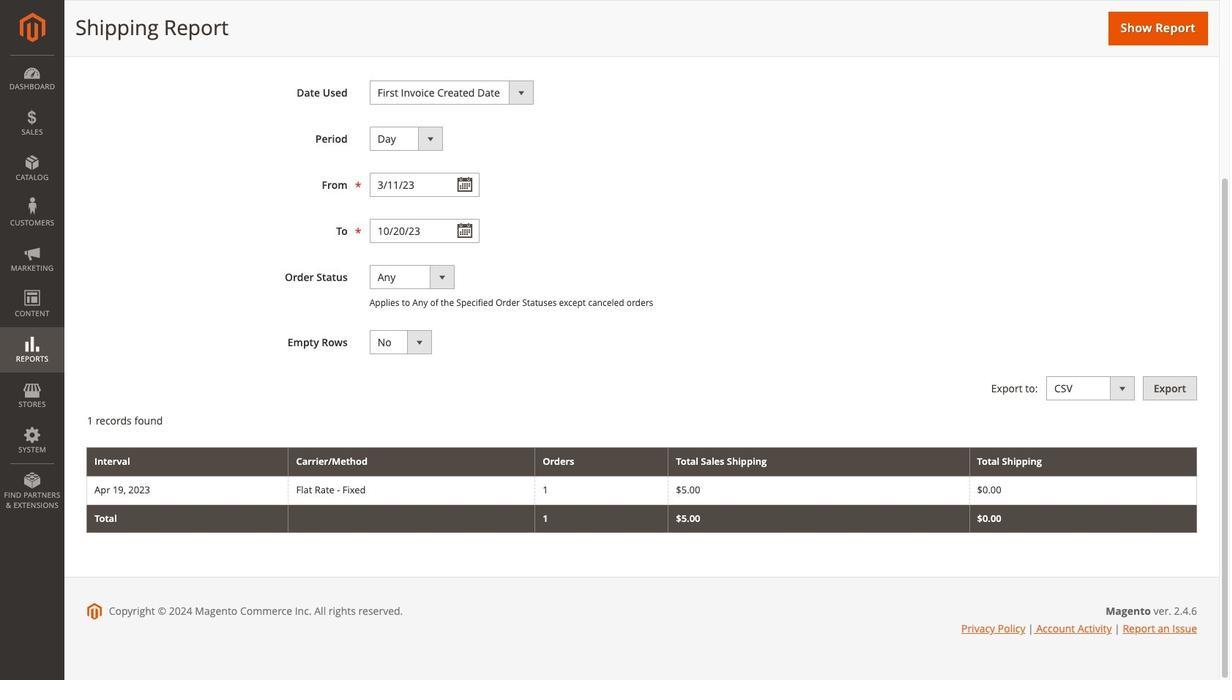 Task type: locate. For each thing, give the bounding box(es) containing it.
menu bar
[[0, 55, 64, 518]]

None text field
[[370, 173, 479, 197], [370, 219, 479, 243], [370, 173, 479, 197], [370, 219, 479, 243]]



Task type: describe. For each thing, give the bounding box(es) containing it.
magento admin panel image
[[19, 12, 45, 42]]



